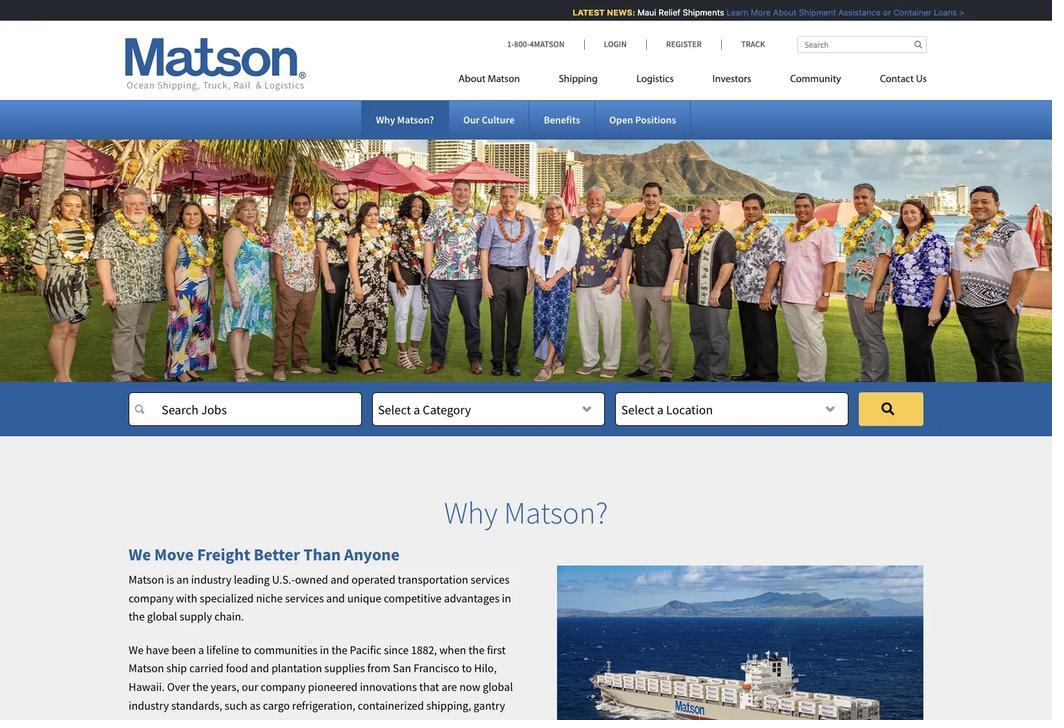 Task type: vqa. For each thing, say whether or not it's contained in the screenshot.
4200
no



Task type: locate. For each thing, give the bounding box(es) containing it.
0 vertical spatial about
[[766, 7, 790, 17]]

maui
[[631, 7, 650, 17]]

about matson link
[[459, 68, 539, 94]]

register
[[666, 39, 702, 50]]

matson
[[488, 74, 520, 85]]

None search field
[[798, 36, 927, 53]]

investors
[[713, 74, 751, 85]]

or
[[876, 7, 884, 17]]

contact us link
[[861, 68, 927, 94]]

about left matson at the top left
[[459, 74, 486, 85]]

track link
[[721, 39, 765, 50]]

shipping
[[559, 74, 598, 85]]

1 vertical spatial about
[[459, 74, 486, 85]]

1 horizontal spatial about
[[766, 7, 790, 17]]

shipping link
[[539, 68, 617, 94]]

latest
[[566, 7, 598, 17]]

blue matson logo with ocean, shipping, truck, rail and logistics written beneath it. image
[[125, 38, 306, 91]]

login link
[[584, 39, 646, 50]]

about
[[766, 7, 790, 17], [459, 74, 486, 85]]

community link
[[771, 68, 861, 94]]

about inside "link"
[[459, 74, 486, 85]]

learn
[[720, 7, 742, 17]]

about matson
[[459, 74, 520, 85]]

800-
[[514, 39, 530, 50]]

about right more in the top right of the page
[[766, 7, 790, 17]]

logistics
[[637, 74, 674, 85]]

4matson
[[530, 39, 565, 50]]

register link
[[646, 39, 721, 50]]

assistance
[[832, 7, 874, 17]]

0 horizontal spatial about
[[459, 74, 486, 85]]

contact us
[[880, 74, 927, 85]]



Task type: describe. For each thing, give the bounding box(es) containing it.
track
[[741, 39, 765, 50]]

community
[[790, 74, 841, 85]]

shipment
[[792, 7, 829, 17]]

investors link
[[693, 68, 771, 94]]

login
[[604, 39, 627, 50]]

top menu navigation
[[459, 68, 927, 94]]

us
[[916, 74, 927, 85]]

news:
[[600, 7, 629, 17]]

1-
[[507, 39, 514, 50]]

1-800-4matson link
[[507, 39, 584, 50]]

shipments
[[676, 7, 717, 17]]

1-800-4matson
[[507, 39, 565, 50]]

more
[[744, 7, 764, 17]]

relief
[[652, 7, 674, 17]]

contact
[[880, 74, 914, 85]]

logistics link
[[617, 68, 693, 94]]

search image
[[915, 40, 922, 48]]

learn more about shipment assistance or container loans > link
[[720, 7, 958, 17]]

loans
[[927, 7, 950, 17]]

Search search field
[[798, 36, 927, 53]]

latest news: maui relief shipments learn more about shipment assistance or container loans >
[[566, 7, 958, 17]]

container
[[887, 7, 925, 17]]

>
[[953, 7, 958, 17]]



